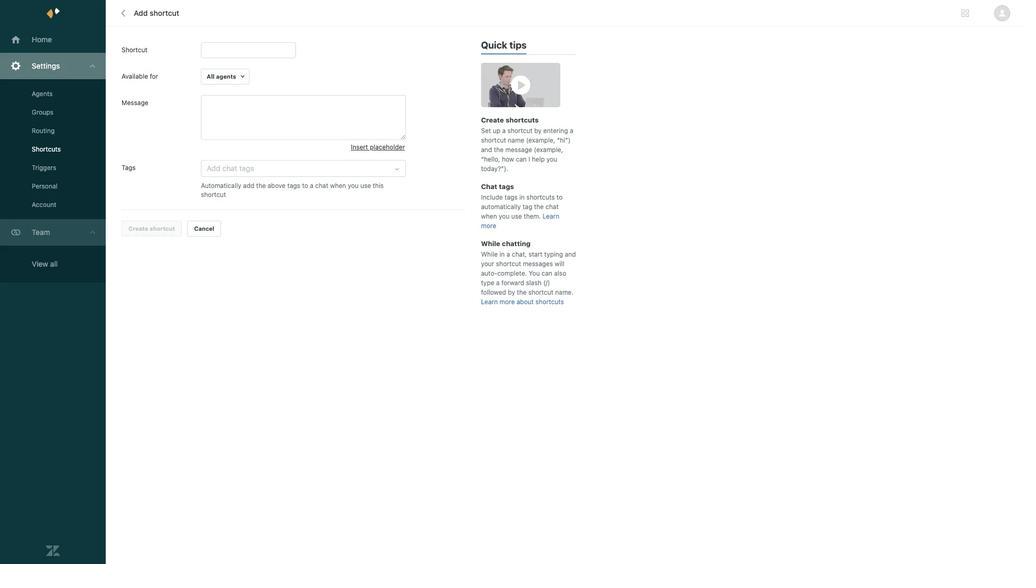 Task type: describe. For each thing, give the bounding box(es) containing it.
cancel button
[[187, 221, 221, 237]]

zendesk products image
[[962, 10, 969, 17]]

create for shortcut
[[128, 225, 148, 232]]

shortcut inside automatically add the above tags to a chat when you use this shortcut
[[201, 191, 226, 199]]

messages
[[523, 260, 553, 268]]

your
[[481, 260, 494, 268]]

chat,
[[512, 251, 527, 259]]

can inside create shortcuts set up a shortcut by entering a shortcut name (example, "hi") and the message (example, "hello, how can i help you today?").
[[516, 155, 527, 163]]

add shortcut
[[134, 8, 179, 17]]

more inside while chatting while in a chat, start typing and your shortcut messages will auto-complete. you can also type a forward slash (/) followed by the shortcut name. learn more about shortcuts
[[500, 298, 515, 306]]

home
[[32, 35, 52, 44]]

include
[[481, 193, 503, 201]]

quick
[[481, 40, 507, 51]]

2 while from the top
[[481, 251, 498, 259]]

placeholder
[[370, 143, 405, 151]]

chat
[[481, 182, 497, 191]]

set
[[481, 127, 491, 135]]

tips
[[510, 40, 527, 51]]

more inside learn more
[[481, 222, 496, 230]]

team
[[32, 228, 50, 237]]

a left chat,
[[507, 251, 510, 259]]

tags inside automatically add the above tags to a chat when you use this shortcut
[[287, 182, 300, 190]]

message
[[122, 99, 148, 107]]

Add chat tags field
[[207, 162, 388, 175]]

shortcuts
[[32, 145, 61, 153]]

forward
[[501, 279, 524, 287]]

view all
[[32, 260, 58, 269]]

when inside automatically add the above tags to a chat when you use this shortcut
[[330, 182, 346, 190]]

shortcuts inside include tags in shortcuts to automatically tag the chat when you use them.
[[526, 193, 555, 201]]

chat inside include tags in shortcuts to automatically tag the chat when you use them.
[[546, 203, 559, 211]]

while chatting while in a chat, start typing and your shortcut messages will auto-complete. you can also type a forward slash (/) followed by the shortcut name. learn more about shortcuts
[[481, 239, 576, 306]]

this
[[373, 182, 384, 190]]

insert
[[351, 143, 368, 151]]

automatically add the above tags to a chat when you use this shortcut
[[201, 182, 384, 199]]

quick tips
[[481, 40, 527, 51]]

shortcut down the up
[[481, 136, 506, 144]]

view
[[32, 260, 48, 269]]

shortcut
[[122, 46, 147, 54]]

a right type
[[496, 279, 500, 287]]

groups
[[32, 108, 53, 116]]

shortcuts inside create shortcuts set up a shortcut by entering a shortcut name (example, "hi") and the message (example, "hello, how can i help you today?").
[[506, 116, 539, 124]]

above
[[268, 182, 286, 190]]

learn inside while chatting while in a chat, start typing and your shortcut messages will auto-complete. you can also type a forward slash (/) followed by the shortcut name. learn more about shortcuts
[[481, 298, 498, 306]]

to inside automatically add the above tags to a chat when you use this shortcut
[[302, 182, 308, 190]]

settings
[[32, 61, 60, 70]]

insert placeholder
[[351, 143, 405, 151]]

also
[[554, 270, 566, 278]]

1 while from the top
[[481, 239, 500, 248]]

available for
[[122, 72, 158, 80]]

you inside include tags in shortcuts to automatically tag the chat when you use them.
[[499, 213, 510, 220]]

0 vertical spatial (example,
[[526, 136, 555, 144]]

learn more about shortcuts link
[[481, 298, 564, 306]]

agents
[[32, 90, 53, 98]]

automatically
[[481, 203, 521, 211]]

routing
[[32, 127, 55, 135]]

use inside automatically add the above tags to a chat when you use this shortcut
[[360, 182, 371, 190]]

the inside include tags in shortcuts to automatically tag the chat when you use them.
[[534, 203, 544, 211]]

in inside while chatting while in a chat, start typing and your shortcut messages will auto-complete. you can also type a forward slash (/) followed by the shortcut name. learn more about shortcuts
[[500, 251, 505, 259]]

by inside while chatting while in a chat, start typing and your shortcut messages will auto-complete. you can also type a forward slash (/) followed by the shortcut name. learn more about shortcuts
[[508, 289, 515, 297]]

create shortcuts set up a shortcut by entering a shortcut name (example, "hi") and the message (example, "hello, how can i help you today?").
[[481, 116, 573, 173]]

when inside include tags in shortcuts to automatically tag the chat when you use them.
[[481, 213, 497, 220]]

"hello,
[[481, 155, 500, 163]]

the inside create shortcuts set up a shortcut by entering a shortcut name (example, "hi") and the message (example, "hello, how can i help you today?").
[[494, 146, 504, 154]]

can inside while chatting while in a chat, start typing and your shortcut messages will auto-complete. you can also type a forward slash (/) followed by the shortcut name. learn more about shortcuts
[[542, 270, 552, 278]]

type
[[481, 279, 494, 287]]

Message text field
[[201, 95, 406, 140]]



Task type: vqa. For each thing, say whether or not it's contained in the screenshot.
how do people reach you? on the top
no



Task type: locate. For each thing, give the bounding box(es) containing it.
1 vertical spatial create
[[128, 225, 148, 232]]

about
[[517, 298, 534, 306]]

you inside create shortcuts set up a shortcut by entering a shortcut name (example, "hi") and the message (example, "hello, how can i help you today?").
[[547, 155, 557, 163]]

1 horizontal spatial when
[[481, 213, 497, 220]]

0 horizontal spatial when
[[330, 182, 346, 190]]

learn inside learn more
[[543, 213, 559, 220]]

1 vertical spatial shortcuts
[[526, 193, 555, 201]]

and inside while chatting while in a chat, start typing and your shortcut messages will auto-complete. you can also type a forward slash (/) followed by the shortcut name. learn more about shortcuts
[[565, 251, 576, 259]]

a down add chat tags "field"
[[310, 182, 313, 190]]

include tags in shortcuts to automatically tag the chat when you use them.
[[481, 193, 563, 220]]

by
[[534, 127, 542, 135], [508, 289, 515, 297]]

to inside include tags in shortcuts to automatically tag the chat when you use them.
[[557, 193, 563, 201]]

1 horizontal spatial use
[[511, 213, 522, 220]]

you right help
[[547, 155, 557, 163]]

0 vertical spatial shortcuts
[[506, 116, 539, 124]]

create inside create shortcuts set up a shortcut by entering a shortcut name (example, "hi") and the message (example, "hello, how can i help you today?").
[[481, 116, 504, 124]]

learn more link
[[481, 213, 559, 230]]

0 vertical spatial learn
[[543, 213, 559, 220]]

tags up automatically
[[505, 193, 518, 201]]

all
[[50, 260, 58, 269]]

(example, down entering
[[526, 136, 555, 144]]

use
[[360, 182, 371, 190], [511, 213, 522, 220]]

you inside automatically add the above tags to a chat when you use this shortcut
[[348, 182, 359, 190]]

create shortcut button
[[122, 221, 182, 237]]

tags for chat
[[499, 182, 514, 191]]

(example, up help
[[534, 146, 563, 154]]

tag
[[523, 203, 532, 211]]

"hi")
[[557, 136, 571, 144]]

followed
[[481, 289, 506, 297]]

and right typing
[[565, 251, 576, 259]]

chat right tag
[[546, 203, 559, 211]]

the up "hello,
[[494, 146, 504, 154]]

1 horizontal spatial can
[[542, 270, 552, 278]]

1 horizontal spatial in
[[519, 193, 525, 201]]

personal
[[32, 182, 58, 190]]

complete.
[[497, 270, 527, 278]]

and
[[481, 146, 492, 154], [565, 251, 576, 259]]

triggers
[[32, 164, 56, 172]]

a right the up
[[502, 127, 506, 135]]

0 vertical spatial chat
[[315, 182, 328, 190]]

automatically
[[201, 182, 241, 190]]

0 horizontal spatial more
[[481, 222, 496, 230]]

1 vertical spatial chat
[[546, 203, 559, 211]]

help
[[532, 155, 545, 163]]

shortcuts inside while chatting while in a chat, start typing and your shortcut messages will auto-complete. you can also type a forward slash (/) followed by the shortcut name. learn more about shortcuts
[[536, 298, 564, 306]]

typing
[[544, 251, 563, 259]]

the right tag
[[534, 203, 544, 211]]

shortcuts up name
[[506, 116, 539, 124]]

shortcut down automatically
[[201, 191, 226, 199]]

when
[[330, 182, 346, 190], [481, 213, 497, 220]]

by left entering
[[534, 127, 542, 135]]

all agents button
[[201, 69, 249, 85]]

1 vertical spatial to
[[557, 193, 563, 201]]

in
[[519, 193, 525, 201], [500, 251, 505, 259]]

learn down followed at the left of page
[[481, 298, 498, 306]]

chatting
[[502, 239, 531, 248]]

tags inside include tags in shortcuts to automatically tag the chat when you use them.
[[505, 193, 518, 201]]

tags for include
[[505, 193, 518, 201]]

1 vertical spatial (example,
[[534, 146, 563, 154]]

by down forward
[[508, 289, 515, 297]]

for
[[150, 72, 158, 80]]

can up (/)
[[542, 270, 552, 278]]

all
[[207, 73, 215, 80]]

1 horizontal spatial create
[[481, 116, 504, 124]]

by inside create shortcuts set up a shortcut by entering a shortcut name (example, "hi") and the message (example, "hello, how can i help you today?").
[[534, 127, 542, 135]]

the
[[494, 146, 504, 154], [256, 182, 266, 190], [534, 203, 544, 211], [517, 289, 527, 297]]

1 vertical spatial in
[[500, 251, 505, 259]]

(/)
[[543, 279, 550, 287]]

0 vertical spatial more
[[481, 222, 496, 230]]

1 horizontal spatial to
[[557, 193, 563, 201]]

you left this
[[348, 182, 359, 190]]

add
[[134, 8, 148, 17]]

use left them.
[[511, 213, 522, 220]]

1 horizontal spatial learn
[[543, 213, 559, 220]]

shortcut left cancel
[[150, 225, 175, 232]]

more down automatically
[[481, 222, 496, 230]]

to down add chat tags "field"
[[302, 182, 308, 190]]

0 vertical spatial by
[[534, 127, 542, 135]]

1 vertical spatial use
[[511, 213, 522, 220]]

0 horizontal spatial create
[[128, 225, 148, 232]]

i
[[529, 155, 530, 163]]

entering
[[543, 127, 568, 135]]

up
[[493, 127, 500, 135]]

0 horizontal spatial in
[[500, 251, 505, 259]]

shortcut up 'complete.'
[[496, 260, 521, 268]]

a inside automatically add the above tags to a chat when you use this shortcut
[[310, 182, 313, 190]]

can left 'i' on the right top of page
[[516, 155, 527, 163]]

create shortcut
[[128, 225, 175, 232]]

shortcuts down name. at bottom
[[536, 298, 564, 306]]

0 vertical spatial can
[[516, 155, 527, 163]]

2 horizontal spatial you
[[547, 155, 557, 163]]

slash
[[526, 279, 542, 287]]

more down followed at the left of page
[[500, 298, 515, 306]]

will
[[555, 260, 564, 268]]

account
[[32, 201, 56, 209]]

0 horizontal spatial you
[[348, 182, 359, 190]]

the right add
[[256, 182, 266, 190]]

0 horizontal spatial chat
[[315, 182, 328, 190]]

0 vertical spatial when
[[330, 182, 346, 190]]

chat inside automatically add the above tags to a chat when you use this shortcut
[[315, 182, 328, 190]]

use inside include tags in shortcuts to automatically tag the chat when you use them.
[[511, 213, 522, 220]]

1 horizontal spatial more
[[500, 298, 515, 306]]

1 vertical spatial more
[[500, 298, 515, 306]]

0 vertical spatial you
[[547, 155, 557, 163]]

0 vertical spatial use
[[360, 182, 371, 190]]

1 horizontal spatial by
[[534, 127, 542, 135]]

a up "hi") at the top of page
[[570, 127, 573, 135]]

name.
[[555, 289, 574, 297]]

1 vertical spatial when
[[481, 213, 497, 220]]

learn right them.
[[543, 213, 559, 220]]

insert placeholder button
[[351, 140, 405, 155]]

a
[[502, 127, 506, 135], [570, 127, 573, 135], [310, 182, 313, 190], [507, 251, 510, 259], [496, 279, 500, 287]]

start
[[529, 251, 543, 259]]

you
[[529, 270, 540, 278]]

today?").
[[481, 165, 508, 173]]

more
[[481, 222, 496, 230], [500, 298, 515, 306]]

can
[[516, 155, 527, 163], [542, 270, 552, 278]]

and inside create shortcuts set up a shortcut by entering a shortcut name (example, "hi") and the message (example, "hello, how can i help you today?").
[[481, 146, 492, 154]]

cancel
[[194, 225, 214, 232]]

shortcut right add
[[150, 8, 179, 17]]

in inside include tags in shortcuts to automatically tag the chat when you use them.
[[519, 193, 525, 201]]

and up "hello,
[[481, 146, 492, 154]]

1 vertical spatial by
[[508, 289, 515, 297]]

1 vertical spatial while
[[481, 251, 498, 259]]

1 vertical spatial learn
[[481, 298, 498, 306]]

when left this
[[330, 182, 346, 190]]

you down automatically
[[499, 213, 510, 220]]

1 vertical spatial can
[[542, 270, 552, 278]]

0 horizontal spatial can
[[516, 155, 527, 163]]

all agents
[[207, 73, 236, 80]]

0 horizontal spatial use
[[360, 182, 371, 190]]

0 vertical spatial in
[[519, 193, 525, 201]]

0 horizontal spatial to
[[302, 182, 308, 190]]

tags right "above"
[[287, 182, 300, 190]]

create inside create shortcut button
[[128, 225, 148, 232]]

0 vertical spatial while
[[481, 239, 500, 248]]

2 vertical spatial you
[[499, 213, 510, 220]]

shortcut
[[150, 8, 179, 17], [507, 127, 533, 135], [481, 136, 506, 144], [201, 191, 226, 199], [150, 225, 175, 232], [496, 260, 521, 268], [528, 289, 553, 297]]

when down automatically
[[481, 213, 497, 220]]

add
[[243, 182, 254, 190]]

the inside while chatting while in a chat, start typing and your shortcut messages will auto-complete. you can also type a forward slash (/) followed by the shortcut name. learn more about shortcuts
[[517, 289, 527, 297]]

chat down add chat tags "field"
[[315, 182, 328, 190]]

0 vertical spatial and
[[481, 146, 492, 154]]

shortcut down (/)
[[528, 289, 553, 297]]

0 horizontal spatial by
[[508, 289, 515, 297]]

tags right chat
[[499, 182, 514, 191]]

learn more
[[481, 213, 559, 230]]

2 vertical spatial shortcuts
[[536, 298, 564, 306]]

available
[[122, 72, 148, 80]]

agents
[[216, 73, 236, 80]]

learn
[[543, 213, 559, 220], [481, 298, 498, 306]]

0 vertical spatial create
[[481, 116, 504, 124]]

1 vertical spatial you
[[348, 182, 359, 190]]

to
[[302, 182, 308, 190], [557, 193, 563, 201]]

name
[[508, 136, 524, 144]]

while
[[481, 239, 500, 248], [481, 251, 498, 259]]

how
[[502, 155, 514, 163]]

1 vertical spatial and
[[565, 251, 576, 259]]

shortcuts up tag
[[526, 193, 555, 201]]

message
[[505, 146, 532, 154]]

create
[[481, 116, 504, 124], [128, 225, 148, 232]]

1 horizontal spatial you
[[499, 213, 510, 220]]

chat
[[315, 182, 328, 190], [546, 203, 559, 211]]

to up learn more
[[557, 193, 563, 201]]

0 horizontal spatial and
[[481, 146, 492, 154]]

auto-
[[481, 270, 497, 278]]

(example,
[[526, 136, 555, 144], [534, 146, 563, 154]]

shortcut inside button
[[150, 225, 175, 232]]

you
[[547, 155, 557, 163], [348, 182, 359, 190], [499, 213, 510, 220]]

0 horizontal spatial learn
[[481, 298, 498, 306]]

in up tag
[[519, 193, 525, 201]]

0 vertical spatial to
[[302, 182, 308, 190]]

in left chat,
[[500, 251, 505, 259]]

chat tags
[[481, 182, 514, 191]]

tags
[[287, 182, 300, 190], [499, 182, 514, 191], [505, 193, 518, 201]]

1 horizontal spatial and
[[565, 251, 576, 259]]

create for shortcuts
[[481, 116, 504, 124]]

tags
[[122, 164, 136, 172]]

the up learn more about shortcuts link
[[517, 289, 527, 297]]

them.
[[524, 213, 541, 220]]

1 horizontal spatial chat
[[546, 203, 559, 211]]

shortcut up name
[[507, 127, 533, 135]]

Shortcut text field
[[201, 42, 296, 58]]

use left this
[[360, 182, 371, 190]]

the inside automatically add the above tags to a chat when you use this shortcut
[[256, 182, 266, 190]]



